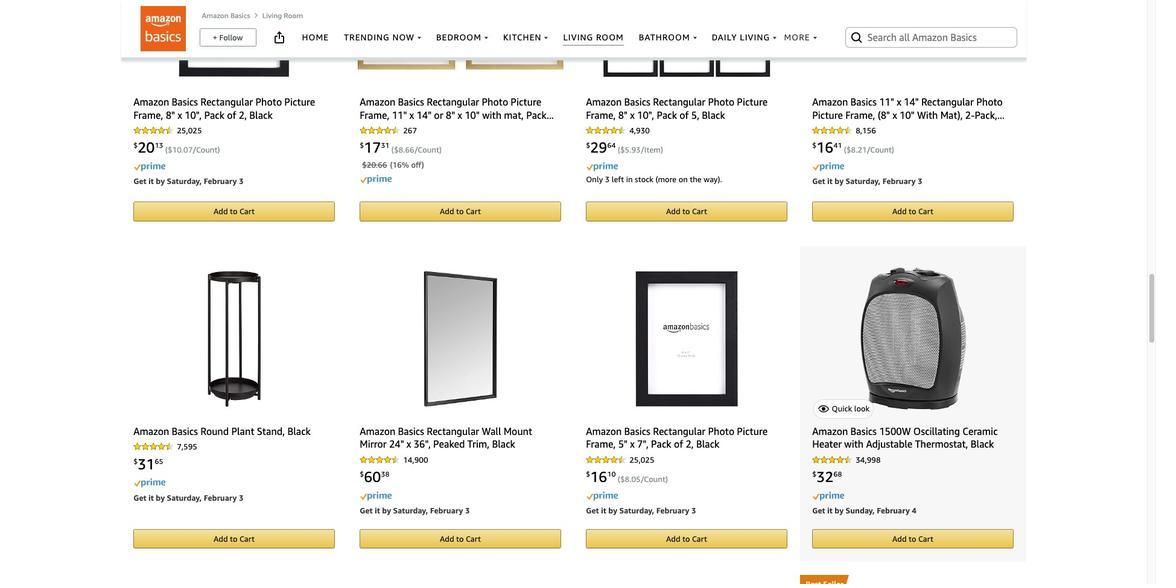 Task type: vqa. For each thing, say whether or not it's contained in the screenshot.
Coupons link
no



Task type: locate. For each thing, give the bounding box(es) containing it.
by down 13 at left top
[[156, 176, 165, 186]]

. for $ 20 13 ( $ 10 . 07 / count )
[[182, 145, 184, 155]]

in
[[626, 175, 633, 184]]

. for $ 17 31 ( $ 8 . 66 / count ) $ 20 . 66 ( 16% off )
[[403, 145, 405, 155]]

16 left 05 on the right bottom of page
[[590, 468, 607, 485]]

amazon basics round plant stand, black image
[[207, 271, 261, 407]]

by left sunday, at right
[[835, 506, 844, 515]]

$ 16 41 ( $ 8 . 21 / count )
[[813, 139, 894, 156]]

64
[[607, 140, 616, 150]]

66
[[405, 145, 414, 155], [378, 160, 387, 170]]

7,595
[[177, 442, 197, 452]]

the
[[690, 175, 702, 184]]

by down $ 60 38 at the left
[[382, 506, 391, 515]]

8 inside '$ 17 31 ( $ 8 . 66 / count ) $ 20 . 66 ( 16% off )'
[[399, 145, 403, 155]]

1 horizontal spatial 16
[[817, 139, 834, 156]]

60
[[364, 468, 381, 485]]

65
[[155, 457, 163, 466]]

+ follow button
[[200, 29, 256, 46]]

( for $ 20 13 ( $ 10 . 07 / count )
[[165, 145, 168, 155]]

it for amazon basics round plant stand, black image
[[148, 493, 154, 503]]

+ follow
[[213, 33, 243, 42]]

amazon basics rectangular photo picture frame, 11" x 14" or 8" x 10" with mat, pack of 2, gold, 12.28 x 15.18 inches image
[[358, 0, 564, 70]]

amazon basics rectangular photo picture frame, 5" x 7", pack of 2, black image
[[636, 271, 738, 407]]

25,025 for 20
[[177, 125, 202, 135]]

1 vertical spatial 10
[[607, 470, 616, 479]]

get
[[134, 176, 146, 186], [813, 176, 825, 186], [134, 493, 146, 503], [360, 506, 373, 515], [586, 506, 599, 515], [813, 506, 825, 515]]

amazon basics rectangular photo picture frame, 8" x 10", pack of 5, black image
[[603, 0, 771, 77]]

20 down 17
[[367, 160, 376, 170]]

1 vertical spatial 66
[[378, 160, 387, 170]]

10 left 07 in the top left of the page
[[172, 145, 182, 155]]

$ 17 31 ( $ 8 . 66 / count ) $ 20 . 66 ( 16% off )
[[360, 139, 442, 170]]

1 horizontal spatial 8
[[625, 474, 630, 484]]

count inside $ 16 10 ( $ 8 . 05 / count )
[[644, 474, 666, 484]]

( up 16%
[[392, 145, 394, 155]]

room
[[284, 11, 303, 20]]

get it by saturday, february 3 down 07 in the top left of the page
[[134, 176, 244, 186]]

count right 07 in the top left of the page
[[196, 145, 218, 155]]

25,025 up 05 on the right bottom of page
[[630, 455, 655, 464]]

it
[[148, 176, 154, 186], [828, 176, 833, 186], [148, 493, 154, 503], [375, 506, 380, 515], [601, 506, 607, 515], [828, 506, 833, 515]]

by down 41
[[835, 176, 844, 186]]

8 for $ 16 10 ( $ 8 . 05 / count )
[[625, 474, 630, 484]]

16 left 21 at the top of page
[[817, 139, 834, 156]]

get down '32'
[[813, 506, 825, 515]]

amazon basics link
[[202, 11, 250, 20]]

(
[[165, 145, 168, 155], [392, 145, 394, 155], [618, 145, 620, 155], [844, 145, 847, 155], [390, 160, 393, 170], [618, 474, 620, 484]]

8 inside $ 16 41 ( $ 8 . 21 / count )
[[851, 145, 856, 155]]

count right 05 on the right bottom of page
[[644, 474, 666, 484]]

10 inside '$ 20 13 ( $ 10 . 07 / count )'
[[172, 145, 182, 155]]

. inside $ 16 10 ( $ 8 . 05 / count )
[[630, 474, 632, 484]]

16
[[817, 139, 834, 156], [590, 468, 607, 485]]

66 left 16%
[[378, 160, 387, 170]]

25,025 up 07 in the top left of the page
[[177, 125, 202, 135]]

1 horizontal spatial 20
[[367, 160, 376, 170]]

8 up 16%
[[399, 145, 403, 155]]

get it by saturday, february 3 for $ 16 10 ( $ 8 . 05 / count )
[[586, 506, 696, 515]]

1 horizontal spatial 25,025
[[630, 455, 655, 464]]

( for $ 17 31 ( $ 8 . 66 / count ) $ 20 . 66 ( 16% off )
[[392, 145, 394, 155]]

/ inside $ 29 64 ( $ 5 . 93 / item )
[[641, 145, 645, 155]]

get down the $ 31 65
[[134, 493, 146, 503]]

2 horizontal spatial 8
[[851, 145, 856, 155]]

)
[[218, 145, 220, 155], [439, 145, 442, 155], [661, 145, 663, 155], [892, 145, 894, 155], [422, 160, 424, 170], [666, 474, 668, 484]]

get it by saturday, february 3 down 21 at the top of page
[[813, 176, 923, 186]]

8
[[399, 145, 403, 155], [851, 145, 856, 155], [625, 474, 630, 484]]

get down $ 16 41 ( $ 8 . 21 / count ) on the top
[[813, 176, 825, 186]]

31
[[381, 140, 390, 150], [138, 455, 155, 472]]

3
[[605, 175, 610, 184], [239, 176, 244, 186], [918, 176, 923, 186], [239, 493, 244, 503], [465, 506, 470, 515], [692, 506, 696, 515]]

( left 5
[[618, 145, 620, 155]]

) for $ 29 64 ( $ 5 . 93 / item )
[[661, 145, 663, 155]]

( inside $ 29 64 ( $ 5 . 93 / item )
[[618, 145, 620, 155]]

( right 13 at left top
[[165, 145, 168, 155]]

february
[[204, 176, 237, 186], [883, 176, 916, 186], [204, 493, 237, 503], [430, 506, 463, 515], [657, 506, 690, 515], [877, 506, 910, 515]]

$ inside $ 60 38
[[360, 470, 364, 479]]

saturday, down 05 on the right bottom of page
[[620, 506, 654, 515]]

get down '$ 20 13 ( $ 10 . 07 / count )' on the left of page
[[134, 176, 146, 186]]

8 left 21 at the top of page
[[851, 145, 856, 155]]

item
[[645, 145, 661, 155]]

) inside '$ 20 13 ( $ 10 . 07 / count )'
[[218, 145, 220, 155]]

1 horizontal spatial 66
[[405, 145, 414, 155]]

count
[[196, 145, 218, 155], [418, 145, 439, 155], [871, 145, 892, 155], [644, 474, 666, 484]]

0 horizontal spatial 16
[[590, 468, 607, 485]]

get it by saturday, february 3 down 65
[[134, 493, 244, 503]]

count up off
[[418, 145, 439, 155]]

it down '$ 20 13 ( $ 10 . 07 / count )' on the left of page
[[148, 176, 154, 186]]

february for amazon basics round plant stand, black image
[[204, 493, 237, 503]]

saturday, for $ 16 10 ( $ 8 . 05 / count )
[[620, 506, 654, 515]]

0 horizontal spatial 8
[[399, 145, 403, 155]]

31 inside '$ 17 31 ( $ 8 . 66 / count ) $ 20 . 66 ( 16% off )'
[[381, 140, 390, 150]]

by down $ 16 10 ( $ 8 . 05 / count )
[[609, 506, 618, 515]]

count right 21 at the top of page
[[871, 145, 892, 155]]

sunday,
[[846, 506, 875, 515]]

20 left 07 in the top left of the page
[[138, 139, 155, 156]]

quick look button
[[814, 400, 874, 419]]

0 horizontal spatial 31
[[138, 455, 155, 472]]

$
[[134, 140, 138, 150], [360, 140, 364, 150], [586, 140, 590, 150], [813, 140, 817, 150], [168, 145, 172, 155], [394, 145, 399, 155], [620, 145, 625, 155], [847, 145, 851, 155], [362, 160, 367, 170], [134, 457, 138, 466], [360, 470, 364, 479], [586, 470, 590, 479], [813, 470, 817, 479], [620, 474, 625, 484]]

) for $ 16 41 ( $ 8 . 21 / count )
[[892, 145, 894, 155]]

/ for $ 16 41 ( $ 8 . 21 / count )
[[867, 145, 871, 155]]

/
[[193, 145, 196, 155], [414, 145, 418, 155], [641, 145, 645, 155], [867, 145, 871, 155], [641, 474, 644, 484]]

3 for 'amazon basics rectangular wall mount mirror 24" x 36", peaked trim, black' image
[[465, 506, 470, 515]]

it down the $ 31 65
[[148, 493, 154, 503]]

93
[[632, 145, 641, 155]]

saturday, down 21 at the top of page
[[846, 176, 881, 186]]

february for amazon basics 11" x 14" rectangular photo picture frame, (8" x 10" with mat), 2-pack, black, 15.2 inch l x 12.2 inch w on the top right of the page
[[883, 176, 916, 186]]

14,900
[[403, 455, 428, 464]]

8 inside $ 16 10 ( $ 8 . 05 / count )
[[625, 474, 630, 484]]

/ for $ 16 10 ( $ 8 . 05 / count )
[[641, 474, 644, 484]]

25,025
[[177, 125, 202, 135], [630, 455, 655, 464]]

saturday,
[[167, 176, 202, 186], [846, 176, 881, 186], [167, 493, 202, 503], [393, 506, 428, 515], [620, 506, 654, 515]]

0 vertical spatial 16
[[817, 139, 834, 156]]

by down the $ 31 65
[[156, 493, 165, 503]]

0 horizontal spatial 10
[[172, 145, 182, 155]]

8 left 05 on the right bottom of page
[[625, 474, 630, 484]]

stock
[[635, 175, 654, 184]]

0 vertical spatial 31
[[381, 140, 390, 150]]

by for 'amazon basics rectangular wall mount mirror 24" x 36", peaked trim, black' image
[[382, 506, 391, 515]]

( inside $ 16 10 ( $ 8 . 05 / count )
[[618, 474, 620, 484]]

share image
[[272, 30, 286, 45]]

0 vertical spatial 66
[[405, 145, 414, 155]]

count inside $ 16 41 ( $ 8 . 21 / count )
[[871, 145, 892, 155]]

. inside '$ 20 13 ( $ 10 . 07 / count )'
[[182, 145, 184, 155]]

get for 'amazon basics rectangular wall mount mirror 24" x 36", peaked trim, black' image
[[360, 506, 373, 515]]

count for $ 16 10 ( $ 8 . 05 / count )
[[644, 474, 666, 484]]

( left 05 on the right bottom of page
[[618, 474, 620, 484]]

/ inside '$ 17 31 ( $ 8 . 66 / count ) $ 20 . 66 ( 16% off )'
[[414, 145, 418, 155]]

quick
[[832, 404, 852, 413]]

follow
[[219, 33, 243, 42]]

17
[[364, 139, 381, 156]]

. inside $ 16 41 ( $ 8 . 21 / count )
[[856, 145, 858, 155]]

count inside '$ 20 13 ( $ 10 . 07 / count )'
[[196, 145, 218, 155]]

) for $ 17 31 ( $ 8 . 66 / count ) $ 20 . 66 ( 16% off )
[[439, 145, 442, 155]]

off
[[411, 160, 422, 170]]

10
[[172, 145, 182, 155], [607, 470, 616, 479]]

get it by sunday, february 4
[[813, 506, 917, 515]]

amazon basics rectangular wall mount mirror 24" x 36", peaked trim, black image
[[424, 271, 498, 407]]

0 horizontal spatial 25,025
[[177, 125, 202, 135]]

. inside $ 29 64 ( $ 5 . 93 / item )
[[630, 145, 632, 155]]

0 horizontal spatial 66
[[378, 160, 387, 170]]

1 vertical spatial 20
[[367, 160, 376, 170]]

Search all Amazon Basics search field
[[868, 27, 997, 48]]

) inside $ 16 41 ( $ 8 . 21 / count )
[[892, 145, 894, 155]]

/ inside '$ 20 13 ( $ 10 . 07 / count )'
[[193, 145, 196, 155]]

february for amazon basics rectangular photo picture frame, 8" x 10", pack of 2, black
[[204, 176, 237, 186]]

0 horizontal spatial 20
[[138, 139, 155, 156]]

$ 29 64 ( $ 5 . 93 / item )
[[586, 139, 663, 156]]

29
[[590, 139, 607, 156]]

$ inside $ 32 68
[[813, 470, 817, 479]]

) inside $ 29 64 ( $ 5 . 93 / item )
[[661, 145, 663, 155]]

8 for $ 16 41 ( $ 8 . 21 / count )
[[851, 145, 856, 155]]

) for $ 16 10 ( $ 8 . 05 / count )
[[666, 474, 668, 484]]

34,998
[[856, 455, 881, 464]]

1 horizontal spatial 10
[[607, 470, 616, 479]]

0 vertical spatial 25,025
[[177, 125, 202, 135]]

) inside $ 16 10 ( $ 8 . 05 / count )
[[666, 474, 668, 484]]

amazon basics logo image
[[141, 6, 186, 51]]

66 up off
[[405, 145, 414, 155]]

5
[[625, 145, 630, 155]]

count inside '$ 17 31 ( $ 8 . 66 / count ) $ 20 . 66 ( 16% off )'
[[418, 145, 439, 155]]

by
[[156, 176, 165, 186], [835, 176, 844, 186], [156, 493, 165, 503], [382, 506, 391, 515], [609, 506, 618, 515], [835, 506, 844, 515]]

get it by saturday, february 3 down 38
[[360, 506, 470, 515]]

( inside '$ 20 13 ( $ 10 . 07 / count )'
[[165, 145, 168, 155]]

it down $ 60 38 at the left
[[375, 506, 380, 515]]

/ inside $ 16 41 ( $ 8 . 21 / count )
[[867, 145, 871, 155]]

get it by saturday, february 3 down 05 on the right bottom of page
[[586, 506, 696, 515]]

10 left 05 on the right bottom of page
[[607, 470, 616, 479]]

it down $ 16 41 ( $ 8 . 21 / count ) on the top
[[828, 176, 833, 186]]

$ inside the $ 31 65
[[134, 457, 138, 466]]

saturday, down 07 in the top left of the page
[[167, 176, 202, 186]]

quick look
[[832, 404, 870, 413]]

1 horizontal spatial 31
[[381, 140, 390, 150]]

0 vertical spatial 10
[[172, 145, 182, 155]]

/ for $ 20 13 ( $ 10 . 07 / count )
[[193, 145, 196, 155]]

it down $ 16 10 ( $ 8 . 05 / count )
[[601, 506, 607, 515]]

living
[[262, 11, 282, 20]]

1 vertical spatial 25,025
[[630, 455, 655, 464]]

get down 60
[[360, 506, 373, 515]]

get it by saturday, february 3
[[134, 176, 244, 186], [813, 176, 923, 186], [134, 493, 244, 503], [360, 506, 470, 515], [586, 506, 696, 515]]

1 vertical spatial 16
[[590, 468, 607, 485]]

only
[[586, 175, 603, 184]]

20
[[138, 139, 155, 156], [367, 160, 376, 170]]

$ 16 10 ( $ 8 . 05 / count )
[[586, 468, 668, 485]]

( right 41
[[844, 145, 847, 155]]

( inside $ 16 41 ( $ 8 . 21 / count )
[[844, 145, 847, 155]]

4
[[912, 506, 917, 515]]

.
[[182, 145, 184, 155], [403, 145, 405, 155], [630, 145, 632, 155], [856, 145, 858, 155], [376, 160, 378, 170], [630, 474, 632, 484]]

/ for $ 29 64 ( $ 5 . 93 / item )
[[641, 145, 645, 155]]

/ inside $ 16 10 ( $ 8 . 05 / count )
[[641, 474, 644, 484]]



Task type: describe. For each thing, give the bounding box(es) containing it.
0 vertical spatial 20
[[138, 139, 155, 156]]

) for $ 20 13 ( $ 10 . 07 / count )
[[218, 145, 220, 155]]

13
[[155, 140, 163, 150]]

( for $ 16 10 ( $ 8 . 05 / count )
[[618, 474, 620, 484]]

05
[[632, 474, 641, 484]]

20 inside '$ 17 31 ( $ 8 . 66 / count ) $ 20 . 66 ( 16% off )'
[[367, 160, 376, 170]]

get it by saturday, february 3 for $ 16 41 ( $ 8 . 21 / count )
[[813, 176, 923, 186]]

on
[[679, 175, 688, 184]]

saturday, for $ 16 41 ( $ 8 . 21 / count )
[[846, 176, 881, 186]]

get for amazon basics 11" x 14" rectangular photo picture frame, (8" x 10" with mat), 2-pack, black, 15.2 inch l x 12.2 inch w on the top right of the page
[[813, 176, 825, 186]]

$ 20 13 ( $ 10 . 07 / count )
[[134, 139, 220, 156]]

search image
[[850, 30, 864, 45]]

07
[[184, 145, 193, 155]]

february for 'amazon basics rectangular wall mount mirror 24" x 36", peaked trim, black' image
[[430, 506, 463, 515]]

68
[[834, 470, 842, 479]]

get for amazon basics round plant stand, black image
[[134, 493, 146, 503]]

. for $ 16 10 ( $ 8 . 05 / count )
[[630, 474, 632, 484]]

living room link
[[262, 11, 303, 20]]

$ 32 68
[[813, 468, 842, 485]]

16 for $ 16 10 ( $ 8 . 05 / count )
[[590, 468, 607, 485]]

by for amazon basics round plant stand, black image
[[156, 493, 165, 503]]

$ 60 38
[[360, 468, 390, 485]]

267
[[403, 125, 417, 135]]

it for amazon basics 11" x 14" rectangular photo picture frame, (8" x 10" with mat), 2-pack, black, 15.2 inch l x 12.2 inch w on the top right of the page
[[828, 176, 833, 186]]

by for amazon basics rectangular photo picture frame, 8" x 10", pack of 2, black
[[156, 176, 165, 186]]

it left sunday, at right
[[828, 506, 833, 515]]

saturday, down the 7,595
[[167, 493, 202, 503]]

count for $ 16 41 ( $ 8 . 21 / count )
[[871, 145, 892, 155]]

get down $ 16 10 ( $ 8 . 05 / count )
[[586, 506, 599, 515]]

25,025 for 16
[[630, 455, 655, 464]]

3 for amazon basics round plant stand, black image
[[239, 493, 244, 503]]

left
[[612, 175, 624, 184]]

1 vertical spatial 31
[[138, 455, 155, 472]]

41
[[834, 140, 842, 150]]

( left off
[[390, 160, 393, 170]]

saturday, for $ 20 13 ( $ 10 . 07 / count )
[[167, 176, 202, 186]]

by for amazon basics 11" x 14" rectangular photo picture frame, (8" x 10" with mat), 2-pack, black, 15.2 inch l x 12.2 inch w on the top right of the page
[[835, 176, 844, 186]]

living room
[[262, 11, 303, 20]]

. for $ 29 64 ( $ 5 . 93 / item )
[[630, 145, 632, 155]]

8,156
[[856, 125, 876, 135]]

count for $ 20 13 ( $ 10 . 07 / count )
[[196, 145, 218, 155]]

way).
[[704, 175, 722, 184]]

21
[[858, 145, 867, 155]]

( for $ 16 41 ( $ 8 . 21 / count )
[[844, 145, 847, 155]]

3 for amazon basics 11" x 14" rectangular photo picture frame, (8" x 10" with mat), 2-pack, black, 15.2 inch l x 12.2 inch w on the top right of the page
[[918, 176, 923, 186]]

38
[[381, 470, 390, 479]]

. for $ 16 41 ( $ 8 . 21 / count )
[[856, 145, 858, 155]]

4,930
[[630, 125, 650, 135]]

count for $ 17 31 ( $ 8 . 66 / count ) $ 20 . 66 ( 16% off )
[[418, 145, 439, 155]]

amazon basics 1500w oscillating ceramic heater with adjustable thermostat, black image
[[860, 267, 966, 410]]

amazon
[[202, 11, 229, 20]]

amazon basics rectangular photo picture frame, 8" x 10", pack of 2, black image
[[179, 0, 290, 77]]

only 3 left in stock (more on the way).
[[586, 175, 722, 184]]

it for amazon basics rectangular photo picture frame, 8" x 10", pack of 2, black
[[148, 176, 154, 186]]

amazon basics
[[202, 11, 250, 20]]

(more
[[656, 175, 677, 184]]

get it by saturday, february 3 for $ 20 13 ( $ 10 . 07 / count )
[[134, 176, 244, 186]]

32
[[817, 468, 834, 485]]

8 for $ 17 31 ( $ 8 . 66 / count ) $ 20 . 66 ( 16% off )
[[399, 145, 403, 155]]

16 for $ 16 41 ( $ 8 . 21 / count )
[[817, 139, 834, 156]]

get for amazon basics rectangular photo picture frame, 8" x 10", pack of 2, black
[[134, 176, 146, 186]]

( for $ 29 64 ( $ 5 . 93 / item )
[[618, 145, 620, 155]]

basics
[[231, 11, 250, 20]]

saturday, down the 14,900
[[393, 506, 428, 515]]

3 for amazon basics rectangular photo picture frame, 8" x 10", pack of 2, black
[[239, 176, 244, 186]]

/ for $ 17 31 ( $ 8 . 66 / count ) $ 20 . 66 ( 16% off )
[[414, 145, 418, 155]]

amazon basics 11" x 14" rectangular photo picture frame, (8" x 10" with mat), 2-pack, black, 15.2 inch l x 12.2 inch w image
[[845, 0, 981, 77]]

+
[[213, 33, 217, 42]]

16%
[[393, 160, 409, 170]]

$ 31 65
[[134, 455, 163, 472]]

10 inside $ 16 10 ( $ 8 . 05 / count )
[[607, 470, 616, 479]]

it for 'amazon basics rectangular wall mount mirror 24" x 36", peaked trim, black' image
[[375, 506, 380, 515]]

look
[[855, 404, 870, 413]]



